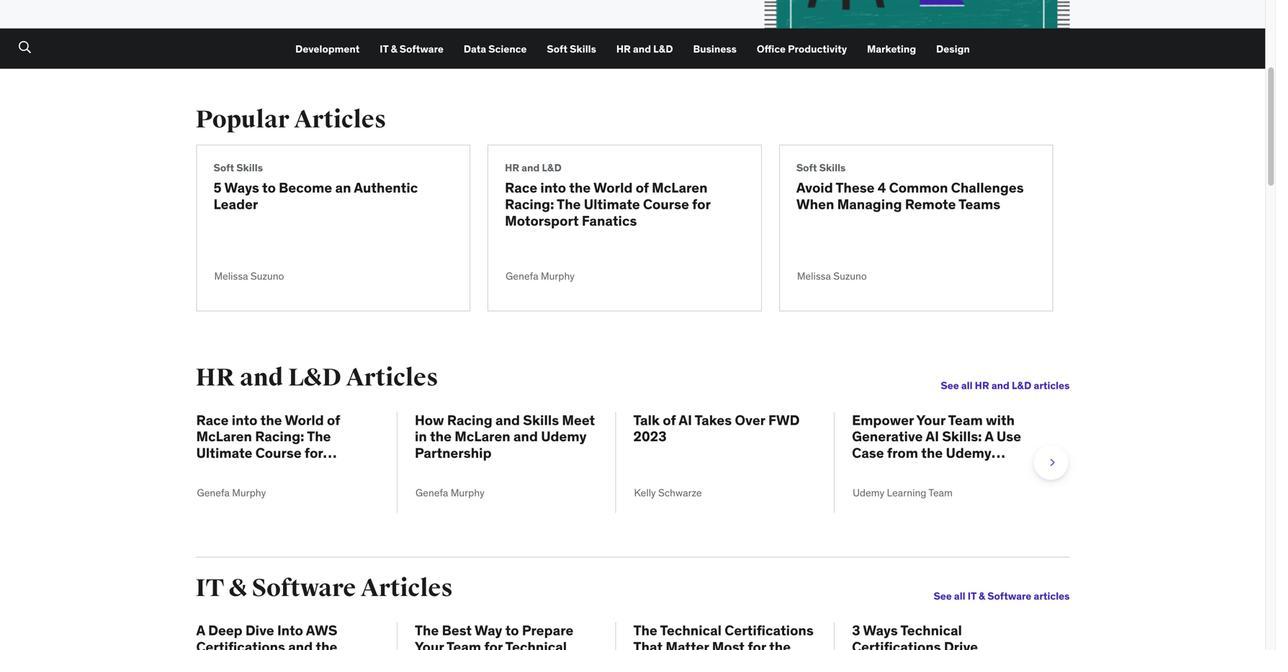 Task type: describe. For each thing, give the bounding box(es) containing it.
become
[[279, 179, 332, 196]]

2 horizontal spatial it
[[968, 590, 977, 603]]

use
[[997, 428, 1022, 445]]

for inside race into the world of mclaren racing: the ultimate course for motorsport fanatics
[[305, 444, 323, 462]]

technical inside 3 ways technical certifications driv
[[901, 622, 962, 639]]

ultimate inside race into the world of mclaren racing: the ultimate course for motorsport fanatics
[[196, 444, 253, 462]]

ai inside talk of ai takes over fwd 2023
[[679, 412, 692, 429]]

of inside talk of ai takes over fwd 2023
[[663, 412, 676, 429]]

dive
[[246, 622, 274, 639]]

generative
[[852, 428, 923, 445]]

development link
[[295, 43, 360, 55]]

2 horizontal spatial genefa murphy
[[506, 270, 575, 283]]

see all it & software articles
[[934, 590, 1070, 603]]

see all it & software articles link
[[644, 590, 1070, 603]]

articles for l&d
[[346, 363, 438, 393]]

motorsport inside hr and l&d race into the world of mclaren racing: the ultimate course for motorsport fanatics
[[505, 212, 579, 229]]

avoid
[[797, 179, 833, 196]]

hr for hr and l&d articles
[[196, 363, 235, 393]]

race inside hr and l&d race into the world of mclaren racing: the ultimate course for motorsport fanatics
[[505, 179, 538, 196]]

the inside "the technical certifications that matter most for th"
[[634, 622, 658, 639]]

talk of ai takes over fwd 2023 link
[[634, 412, 817, 461]]

fanatics inside hr and l&d race into the world of mclaren racing: the ultimate course for motorsport fanatics
[[582, 212, 637, 229]]

soft for avoid these 4 common challenges when managing remote teams
[[797, 161, 817, 174]]

fanatics inside race into the world of mclaren racing: the ultimate course for motorsport fanatics
[[273, 461, 328, 478]]

melissa for avoid these 4 common challenges when managing remote teams
[[797, 270, 831, 283]]

in
[[415, 428, 427, 445]]

an
[[335, 179, 351, 196]]

5
[[214, 179, 222, 196]]

skills for soft skills avoid these 4 common challenges when managing remote teams
[[819, 161, 846, 174]]

genefa for race into the world of mclaren racing: the ultimate course for motorsport fanatics
[[197, 486, 230, 499]]

all for it & software articles
[[954, 590, 966, 603]]

it & software
[[380, 43, 444, 55]]

marketing link
[[867, 43, 916, 55]]

suzuno for managing
[[834, 270, 867, 283]]

software for it & software
[[400, 43, 444, 55]]

design
[[937, 43, 970, 55]]

soft skills link
[[547, 43, 596, 55]]

productivity
[[788, 43, 847, 55]]

deep
[[208, 622, 243, 639]]

popular articles
[[196, 105, 386, 135]]

the best way to prepare your team for technica link
[[415, 622, 598, 651]]

ultimate inside hr and l&d race into the world of mclaren racing: the ultimate course for motorsport fanatics
[[584, 196, 640, 213]]

5 ways to become an authentic leader link
[[214, 179, 453, 229]]

your inside the best way to prepare your team for technica
[[415, 639, 444, 651]]

that
[[634, 639, 663, 651]]

how racing and skills meet in the mclaren and udemy partnership
[[415, 412, 595, 462]]

way
[[475, 622, 502, 639]]

racing: inside hr and l&d race into the world of mclaren racing: the ultimate course for motorsport fanatics
[[505, 196, 554, 213]]

these
[[836, 179, 875, 196]]

business
[[693, 43, 737, 55]]

udemy inside empower your team with generative ai skills: a use case from the udemy learning team
[[946, 444, 992, 462]]

office productivity link
[[757, 43, 847, 55]]

office productivity
[[757, 43, 847, 55]]

3 ways technical certifications driv
[[852, 622, 985, 651]]

the technical certifications that matter most for th
[[634, 622, 814, 651]]

1 vertical spatial learning
[[887, 486, 927, 499]]

development
[[295, 43, 360, 55]]

authentic
[[354, 179, 418, 196]]

for inside the best way to prepare your team for technica
[[484, 639, 503, 651]]

it & software articles
[[196, 574, 453, 604]]

a inside the a deep dive into aws certifications and th
[[196, 622, 205, 639]]

motorsport inside race into the world of mclaren racing: the ultimate course for motorsport fanatics
[[196, 461, 270, 478]]

search icon image
[[19, 40, 31, 54]]

skills for soft skills 5 ways to become an authentic leader
[[236, 161, 263, 174]]

it for it & software
[[380, 43, 389, 55]]

remote
[[905, 196, 956, 213]]

matter
[[666, 639, 709, 651]]

data science
[[464, 43, 527, 55]]

talk of ai takes over fwd 2023
[[634, 412, 800, 445]]

fwd
[[769, 412, 800, 429]]

talk
[[634, 412, 660, 429]]

2 horizontal spatial genefa
[[506, 270, 539, 283]]

certifications inside the a deep dive into aws certifications and th
[[196, 639, 285, 651]]

to inside soft skills 5 ways to become an authentic leader
[[262, 179, 276, 196]]

kelly
[[634, 486, 656, 499]]

case
[[852, 444, 884, 462]]

for inside hr and l&d race into the world of mclaren racing: the ultimate course for motorsport fanatics
[[692, 196, 711, 213]]

managing
[[838, 196, 902, 213]]

0 vertical spatial articles
[[294, 105, 386, 135]]

the best way to prepare your team for technica
[[415, 622, 574, 651]]

skills:
[[942, 428, 982, 445]]

marketing
[[867, 43, 916, 55]]

mclaren inside hr and l&d race into the world of mclaren racing: the ultimate course for motorsport fanatics
[[652, 179, 708, 196]]

& for it & software
[[391, 43, 397, 55]]

3
[[852, 622, 861, 639]]

soft skills avoid these 4 common challenges when managing remote teams
[[797, 161, 1024, 213]]

team inside the best way to prepare your team for technica
[[447, 639, 481, 651]]

skills for soft skills
[[570, 43, 596, 55]]

aws
[[306, 622, 337, 639]]

ways inside soft skills 5 ways to become an authentic leader
[[224, 179, 259, 196]]

2023
[[634, 428, 667, 445]]

teams
[[959, 196, 1001, 213]]

the inside empower your team with generative ai skills: a use case from the udemy learning team
[[922, 444, 943, 462]]

hr and l&d
[[617, 43, 673, 55]]

the inside race into the world of mclaren racing: the ultimate course for motorsport fanatics
[[307, 428, 331, 445]]

see all hr and l&d articles
[[941, 379, 1070, 392]]

kelly schwarze
[[634, 486, 702, 499]]

race inside race into the world of mclaren racing: the ultimate course for motorsport fanatics
[[196, 412, 229, 429]]

soft skills
[[547, 43, 596, 55]]

mclaren inside how racing and skills meet in the mclaren and udemy partnership
[[455, 428, 511, 445]]

l&d for hr and l&d articles
[[288, 363, 342, 393]]

the inside hr and l&d race into the world of mclaren racing: the ultimate course for motorsport fanatics
[[569, 179, 591, 196]]

soft skills 5 ways to become an authentic leader
[[214, 161, 418, 213]]

empower
[[852, 412, 914, 429]]

with
[[986, 412, 1015, 429]]

meet
[[562, 412, 595, 429]]

schwarze
[[659, 486, 702, 499]]

world inside hr and l&d race into the world of mclaren racing: the ultimate course for motorsport fanatics
[[594, 179, 633, 196]]

4
[[878, 179, 886, 196]]

racing
[[447, 412, 493, 429]]

course inside hr and l&d race into the world of mclaren racing: the ultimate course for motorsport fanatics
[[643, 196, 689, 213]]

to inside the best way to prepare your team for technica
[[505, 622, 519, 639]]

and inside hr and l&d race into the world of mclaren racing: the ultimate course for motorsport fanatics
[[522, 161, 540, 174]]

challenges
[[951, 179, 1024, 196]]

prepare
[[522, 622, 574, 639]]

of inside race into the world of mclaren racing: the ultimate course for motorsport fanatics
[[327, 412, 340, 429]]

Search text field
[[0, 28, 43, 69]]

the inside the best way to prepare your team for technica
[[415, 622, 439, 639]]

science
[[489, 43, 527, 55]]

hr and l&d link
[[617, 43, 673, 55]]

the technical certifications that matter most for th link
[[634, 622, 817, 651]]

design link
[[937, 43, 970, 55]]

best
[[442, 622, 472, 639]]

melissa suzuno for managing
[[797, 270, 867, 283]]

& for it & software articles
[[229, 574, 247, 604]]

it for it & software articles
[[196, 574, 224, 604]]



Task type: vqa. For each thing, say whether or not it's contained in the screenshot.
'Popular'
yes



Task type: locate. For each thing, give the bounding box(es) containing it.
soft inside soft skills 5 ways to become an authentic leader
[[214, 161, 234, 174]]

0 vertical spatial motorsport
[[505, 212, 579, 229]]

0 horizontal spatial motorsport
[[196, 461, 270, 478]]

2 suzuno from the left
[[834, 270, 867, 283]]

ultimate
[[584, 196, 640, 213], [196, 444, 253, 462]]

0 horizontal spatial fanatics
[[273, 461, 328, 478]]

the inside hr and l&d race into the world of mclaren racing: the ultimate course for motorsport fanatics
[[557, 196, 581, 213]]

2 melissa suzuno from the left
[[797, 270, 867, 283]]

1 horizontal spatial udemy
[[853, 486, 885, 499]]

for inside "the technical certifications that matter most for th"
[[748, 639, 766, 651]]

articles
[[1034, 379, 1070, 392], [1034, 590, 1070, 603]]

0 vertical spatial articles
[[1034, 379, 1070, 392]]

melissa
[[214, 270, 248, 283], [797, 270, 831, 283]]

0 horizontal spatial into
[[232, 412, 257, 429]]

0 horizontal spatial ultimate
[[196, 444, 253, 462]]

software for it & software articles
[[252, 574, 356, 604]]

ai left "takes"
[[679, 412, 692, 429]]

1 vertical spatial course
[[256, 444, 302, 462]]

udemy learning team
[[853, 486, 953, 499]]

data
[[464, 43, 486, 55]]

1 melissa from the left
[[214, 270, 248, 283]]

leader
[[214, 196, 258, 213]]

1 horizontal spatial melissa suzuno
[[797, 270, 867, 283]]

office
[[757, 43, 786, 55]]

certifications
[[725, 622, 814, 639], [196, 639, 285, 651], [852, 639, 941, 651]]

1 vertical spatial all
[[954, 590, 966, 603]]

2 horizontal spatial soft
[[797, 161, 817, 174]]

1 horizontal spatial murphy
[[451, 486, 485, 499]]

your inside empower your team with generative ai skills: a use case from the udemy learning team
[[917, 412, 946, 429]]

1 horizontal spatial mclaren
[[455, 428, 511, 445]]

&
[[391, 43, 397, 55], [229, 574, 247, 604], [979, 590, 986, 603]]

data science link
[[464, 43, 527, 55]]

l&d for hr and l&d race into the world of mclaren racing: the ultimate course for motorsport fanatics
[[542, 161, 562, 174]]

0 vertical spatial a
[[985, 428, 994, 445]]

1 vertical spatial motorsport
[[196, 461, 270, 478]]

1 horizontal spatial of
[[636, 179, 649, 196]]

1 horizontal spatial genefa murphy
[[416, 486, 485, 499]]

skills left meet
[[523, 412, 559, 429]]

0 vertical spatial racing:
[[505, 196, 554, 213]]

it right 'development'
[[380, 43, 389, 55]]

ai inside empower your team with generative ai skills: a use case from the udemy learning team
[[926, 428, 939, 445]]

skills inside soft skills avoid these 4 common challenges when managing remote teams
[[819, 161, 846, 174]]

mclaren inside race into the world of mclaren racing: the ultimate course for motorsport fanatics
[[196, 428, 252, 445]]

all
[[962, 379, 973, 392], [954, 590, 966, 603]]

0 horizontal spatial software
[[252, 574, 356, 604]]

0 horizontal spatial soft
[[214, 161, 234, 174]]

it
[[380, 43, 389, 55], [196, 574, 224, 604], [968, 590, 977, 603]]

how
[[415, 412, 444, 429]]

0 horizontal spatial mclaren
[[196, 428, 252, 445]]

skills
[[570, 43, 596, 55], [236, 161, 263, 174], [819, 161, 846, 174], [523, 412, 559, 429]]

from
[[887, 444, 919, 462]]

a left "deep"
[[196, 622, 205, 639]]

to right way
[[505, 622, 519, 639]]

0 horizontal spatial course
[[256, 444, 302, 462]]

articles up an on the top left of the page
[[294, 105, 386, 135]]

2 horizontal spatial murphy
[[541, 270, 575, 283]]

empower your team with generative ai skills: a use case from the udemy learning team
[[852, 412, 1022, 478]]

1 vertical spatial to
[[505, 622, 519, 639]]

ai left skills:
[[926, 428, 939, 445]]

1 horizontal spatial a
[[985, 428, 994, 445]]

a left use
[[985, 428, 994, 445]]

fanatics
[[582, 212, 637, 229], [273, 461, 328, 478]]

articles for software
[[361, 574, 453, 604]]

racing: inside race into the world of mclaren racing: the ultimate course for motorsport fanatics
[[255, 428, 304, 445]]

0 horizontal spatial your
[[415, 639, 444, 651]]

soft inside soft skills avoid these 4 common challenges when managing remote teams
[[797, 161, 817, 174]]

0 vertical spatial see
[[941, 379, 959, 392]]

articles
[[294, 105, 386, 135], [346, 363, 438, 393], [361, 574, 453, 604]]

into
[[541, 179, 566, 196], [232, 412, 257, 429]]

into
[[277, 622, 303, 639]]

1 vertical spatial see
[[934, 590, 952, 603]]

0 vertical spatial course
[[643, 196, 689, 213]]

0 vertical spatial fanatics
[[582, 212, 637, 229]]

1 suzuno from the left
[[251, 270, 284, 283]]

1 horizontal spatial suzuno
[[834, 270, 867, 283]]

race
[[505, 179, 538, 196], [196, 412, 229, 429]]

soft up "5"
[[214, 161, 234, 174]]

empower your team with generative ai skills: a use case from the udemy learning team link
[[852, 412, 1036, 478]]

race into the world of mclaren racing: the ultimate course for motorsport fanatics
[[196, 412, 340, 478]]

technical
[[660, 622, 722, 639], [901, 622, 962, 639]]

0 horizontal spatial of
[[327, 412, 340, 429]]

1 vertical spatial race into the world of mclaren racing: the ultimate course for motorsport fanatics link
[[196, 412, 380, 478]]

1 horizontal spatial world
[[594, 179, 633, 196]]

of inside hr and l&d race into the world of mclaren racing: the ultimate course for motorsport fanatics
[[636, 179, 649, 196]]

& right 'development'
[[391, 43, 397, 55]]

0 vertical spatial race into the world of mclaren racing: the ultimate course for motorsport fanatics link
[[505, 179, 745, 229]]

hr
[[617, 43, 631, 55], [505, 161, 520, 174], [196, 363, 235, 393], [975, 379, 990, 392]]

all up 3 ways technical certifications driv link
[[954, 590, 966, 603]]

learning down from on the bottom
[[887, 486, 927, 499]]

suzuno
[[251, 270, 284, 283], [834, 270, 867, 283]]

2 horizontal spatial software
[[988, 590, 1032, 603]]

skills inside soft skills 5 ways to become an authentic leader
[[236, 161, 263, 174]]

soft for 5 ways to become an authentic leader
[[214, 161, 234, 174]]

1 horizontal spatial software
[[400, 43, 444, 55]]

it up "deep"
[[196, 574, 224, 604]]

2 vertical spatial articles
[[361, 574, 453, 604]]

1 horizontal spatial race
[[505, 179, 538, 196]]

see for it & software articles
[[934, 590, 952, 603]]

& up 3 ways technical certifications driv link
[[979, 590, 986, 603]]

racing:
[[505, 196, 554, 213], [255, 428, 304, 445]]

suzuno for leader
[[251, 270, 284, 283]]

most
[[712, 639, 745, 651]]

of
[[636, 179, 649, 196], [327, 412, 340, 429], [663, 412, 676, 429]]

ai
[[679, 412, 692, 429], [926, 428, 939, 445]]

1 horizontal spatial race into the world of mclaren racing: the ultimate course for motorsport fanatics link
[[505, 179, 745, 229]]

melissa for 5 ways to become an authentic leader
[[214, 270, 248, 283]]

hr inside hr and l&d race into the world of mclaren racing: the ultimate course for motorsport fanatics
[[505, 161, 520, 174]]

0 vertical spatial ways
[[224, 179, 259, 196]]

1 vertical spatial your
[[415, 639, 444, 651]]

2 melissa from the left
[[797, 270, 831, 283]]

1 horizontal spatial certifications
[[725, 622, 814, 639]]

articles up best
[[361, 574, 453, 604]]

takes
[[695, 412, 732, 429]]

0 horizontal spatial race
[[196, 412, 229, 429]]

0 vertical spatial race
[[505, 179, 538, 196]]

articles for hr and l&d articles
[[1034, 379, 1070, 392]]

technical inside "the technical certifications that matter most for th"
[[660, 622, 722, 639]]

skills inside how racing and skills meet in the mclaren and udemy partnership
[[523, 412, 559, 429]]

1 vertical spatial fanatics
[[273, 461, 328, 478]]

0 horizontal spatial certifications
[[196, 639, 285, 651]]

world inside race into the world of mclaren racing: the ultimate course for motorsport fanatics
[[285, 412, 324, 429]]

when
[[797, 196, 834, 213]]

1 articles from the top
[[1034, 379, 1070, 392]]

it & software link
[[380, 43, 444, 55]]

genefa murphy for race into the world of mclaren racing: the ultimate course for motorsport fanatics
[[197, 486, 266, 499]]

your
[[917, 412, 946, 429], [415, 639, 444, 651]]

murphy for how racing and skills meet in the mclaren and udemy partnership
[[451, 486, 485, 499]]

hr for hr and l&d
[[617, 43, 631, 55]]

0 vertical spatial ultimate
[[584, 196, 640, 213]]

1 horizontal spatial into
[[541, 179, 566, 196]]

0 horizontal spatial melissa
[[214, 270, 248, 283]]

udemy inside how racing and skills meet in the mclaren and udemy partnership
[[541, 428, 587, 445]]

world
[[594, 179, 633, 196], [285, 412, 324, 429]]

learning inside empower your team with generative ai skills: a use case from the udemy learning team
[[852, 461, 909, 478]]

1 horizontal spatial melissa
[[797, 270, 831, 283]]

0 vertical spatial into
[[541, 179, 566, 196]]

course
[[643, 196, 689, 213], [256, 444, 302, 462]]

hr for hr and l&d race into the world of mclaren racing: the ultimate course for motorsport fanatics
[[505, 161, 520, 174]]

0 horizontal spatial murphy
[[232, 486, 266, 499]]

1 horizontal spatial motorsport
[[505, 212, 579, 229]]

software
[[400, 43, 444, 55], [252, 574, 356, 604], [988, 590, 1032, 603]]

1 horizontal spatial technical
[[901, 622, 962, 639]]

course inside race into the world of mclaren racing: the ultimate course for motorsport fanatics
[[256, 444, 302, 462]]

1 horizontal spatial genefa
[[416, 486, 448, 499]]

1 horizontal spatial fanatics
[[582, 212, 637, 229]]

0 horizontal spatial to
[[262, 179, 276, 196]]

a deep dive into aws certifications and th
[[196, 622, 361, 651]]

1 horizontal spatial it
[[380, 43, 389, 55]]

1 horizontal spatial your
[[917, 412, 946, 429]]

0 horizontal spatial ai
[[679, 412, 692, 429]]

1 vertical spatial into
[[232, 412, 257, 429]]

and
[[633, 43, 651, 55], [522, 161, 540, 174], [240, 363, 284, 393], [992, 379, 1010, 392], [496, 412, 520, 429], [514, 428, 538, 445], [288, 639, 313, 651]]

business link
[[693, 43, 737, 55]]

into inside race into the world of mclaren racing: the ultimate course for motorsport fanatics
[[232, 412, 257, 429]]

see
[[941, 379, 959, 392], [934, 590, 952, 603]]

2 horizontal spatial udemy
[[946, 444, 992, 462]]

learning up udemy learning team
[[852, 461, 909, 478]]

melissa suzuno
[[214, 270, 284, 283], [797, 270, 867, 283]]

how racing and skills meet in the mclaren and udemy partnership link
[[415, 412, 598, 462]]

l&d inside hr and l&d race into the world of mclaren racing: the ultimate course for motorsport fanatics
[[542, 161, 562, 174]]

1 vertical spatial world
[[285, 412, 324, 429]]

skills up 'leader'
[[236, 161, 263, 174]]

skills left hr and l&d
[[570, 43, 596, 55]]

certifications inside "the technical certifications that matter most for th"
[[725, 622, 814, 639]]

ways inside 3 ways technical certifications driv
[[863, 622, 898, 639]]

3 ways technical certifications driv link
[[852, 622, 1036, 651]]

partnership
[[415, 444, 492, 462]]

1 horizontal spatial to
[[505, 622, 519, 639]]

race into the world of mclaren racing: the ultimate course for motorsport fanatics link
[[505, 179, 745, 229], [196, 412, 380, 478]]

2 horizontal spatial &
[[979, 590, 986, 603]]

a deep dive into aws certifications and th link
[[196, 622, 380, 651]]

to left become
[[262, 179, 276, 196]]

see for hr and l&d articles
[[941, 379, 959, 392]]

melissa suzuno for leader
[[214, 270, 284, 283]]

0 horizontal spatial race into the world of mclaren racing: the ultimate course for motorsport fanatics link
[[196, 412, 380, 478]]

0 horizontal spatial suzuno
[[251, 270, 284, 283]]

over
[[735, 412, 766, 429]]

2 horizontal spatial certifications
[[852, 639, 941, 651]]

the inside how racing and skills meet in the mclaren and udemy partnership
[[430, 428, 452, 445]]

0 horizontal spatial racing:
[[255, 428, 304, 445]]

it up 3 ways technical certifications driv link
[[968, 590, 977, 603]]

see all hr and l&d articles link
[[644, 379, 1070, 392]]

0 vertical spatial world
[[594, 179, 633, 196]]

see up skills:
[[941, 379, 959, 392]]

1 horizontal spatial ai
[[926, 428, 939, 445]]

1 horizontal spatial soft
[[547, 43, 568, 55]]

soft up avoid
[[797, 161, 817, 174]]

0 horizontal spatial genefa
[[197, 486, 230, 499]]

0 vertical spatial all
[[962, 379, 973, 392]]

1 vertical spatial a
[[196, 622, 205, 639]]

a inside empower your team with generative ai skills: a use case from the udemy learning team
[[985, 428, 994, 445]]

0 horizontal spatial melissa suzuno
[[214, 270, 284, 283]]

2 technical from the left
[[901, 622, 962, 639]]

murphy
[[541, 270, 575, 283], [232, 486, 266, 499], [451, 486, 485, 499]]

0 vertical spatial learning
[[852, 461, 909, 478]]

0 vertical spatial to
[[262, 179, 276, 196]]

genefa for how racing and skills meet in the mclaren and udemy partnership
[[416, 486, 448, 499]]

1 technical from the left
[[660, 622, 722, 639]]

1 vertical spatial racing:
[[255, 428, 304, 445]]

0 horizontal spatial ways
[[224, 179, 259, 196]]

1 horizontal spatial course
[[643, 196, 689, 213]]

2 articles from the top
[[1034, 590, 1070, 603]]

your up from on the bottom
[[917, 412, 946, 429]]

& up "deep"
[[229, 574, 247, 604]]

l&d for hr and l&d
[[653, 43, 673, 55]]

0 horizontal spatial a
[[196, 622, 205, 639]]

avoid these 4 common challenges when managing remote teams link
[[797, 179, 1036, 229]]

all for hr and l&d articles
[[962, 379, 973, 392]]

1 horizontal spatial racing:
[[505, 196, 554, 213]]

1 vertical spatial articles
[[1034, 590, 1070, 603]]

0 horizontal spatial &
[[229, 574, 247, 604]]

0 horizontal spatial genefa murphy
[[197, 486, 266, 499]]

articles for it & software articles
[[1034, 590, 1070, 603]]

certifications inside 3 ways technical certifications driv
[[852, 639, 941, 651]]

1 horizontal spatial ways
[[863, 622, 898, 639]]

soft right science
[[547, 43, 568, 55]]

2 horizontal spatial mclaren
[[652, 179, 708, 196]]

genefa murphy for how racing and skills meet in the mclaren and udemy partnership
[[416, 486, 485, 499]]

see up 3 ways technical certifications driv link
[[934, 590, 952, 603]]

1 melissa suzuno from the left
[[214, 270, 284, 283]]

ways
[[224, 179, 259, 196], [863, 622, 898, 639]]

popular
[[196, 105, 289, 135]]

articles up 'how'
[[346, 363, 438, 393]]

your left way
[[415, 639, 444, 651]]

hr and l&d articles
[[196, 363, 438, 393]]

0 horizontal spatial technical
[[660, 622, 722, 639]]

0 horizontal spatial world
[[285, 412, 324, 429]]

ways right "5"
[[224, 179, 259, 196]]

learning
[[852, 461, 909, 478], [887, 486, 927, 499]]

murphy for race into the world of mclaren racing: the ultimate course for motorsport fanatics
[[232, 486, 266, 499]]

and inside the a deep dive into aws certifications and th
[[288, 639, 313, 651]]

hr and l&d race into the world of mclaren racing: the ultimate course for motorsport fanatics
[[505, 161, 711, 229]]

into inside hr and l&d race into the world of mclaren racing: the ultimate course for motorsport fanatics
[[541, 179, 566, 196]]

1 vertical spatial articles
[[346, 363, 438, 393]]

ways right 3
[[863, 622, 898, 639]]

all up skills:
[[962, 379, 973, 392]]

common
[[889, 179, 948, 196]]

0 horizontal spatial udemy
[[541, 428, 587, 445]]

skills up avoid
[[819, 161, 846, 174]]

the inside race into the world of mclaren racing: the ultimate course for motorsport fanatics
[[261, 412, 282, 429]]

1 vertical spatial race
[[196, 412, 229, 429]]

2 horizontal spatial of
[[663, 412, 676, 429]]

the
[[569, 179, 591, 196], [261, 412, 282, 429], [430, 428, 452, 445], [922, 444, 943, 462]]



